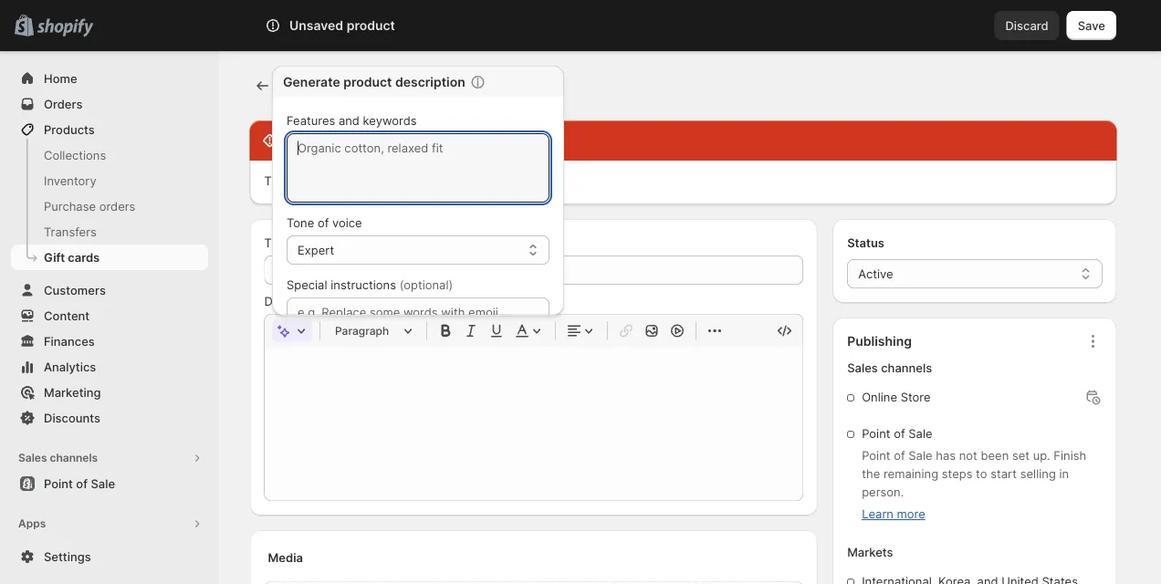 Task type: describe. For each thing, give the bounding box(es) containing it.
marketing link
[[11, 380, 208, 405]]

been
[[981, 449, 1009, 463]]

description
[[395, 74, 465, 90]]

save
[[1078, 18, 1105, 32]]

0 vertical spatial point
[[862, 427, 890, 441]]

set
[[1012, 449, 1030, 463]]

products
[[44, 122, 95, 136]]

blank
[[340, 173, 370, 188]]

0 vertical spatial sale
[[908, 427, 932, 441]]

product for generate
[[343, 74, 392, 90]]

analytics link
[[11, 354, 208, 380]]

discard button
[[994, 11, 1060, 40]]

point of sale inside button
[[44, 476, 115, 491]]

shopify image
[[37, 19, 93, 37]]

of inside point of sale has not been set up. finish the remaining steps to start selling in person. learn more
[[894, 449, 905, 463]]

store
[[901, 390, 931, 404]]

finish
[[1054, 449, 1086, 463]]

finances
[[44, 334, 95, 348]]

0 vertical spatial sales
[[847, 361, 878, 375]]

point inside button
[[44, 476, 73, 491]]

discounts
[[44, 411, 100, 425]]

product for unsaved
[[347, 18, 395, 33]]

generate product description
[[283, 74, 465, 90]]

unsaved
[[289, 18, 343, 33]]

title for title can't be blank
[[264, 173, 289, 188]]

create gift card product
[[279, 74, 493, 97]]

the
[[862, 467, 880, 481]]

transfers link
[[11, 219, 208, 245]]

sales inside button
[[18, 451, 47, 465]]

is
[[319, 133, 329, 147]]

product:
[[424, 133, 472, 147]]

sale inside button
[[91, 476, 115, 491]]

search
[[339, 18, 378, 32]]

and
[[339, 113, 360, 127]]

create
[[279, 74, 339, 97]]

customers link
[[11, 277, 208, 303]]

gift
[[44, 250, 65, 264]]

title can't be blank
[[264, 173, 370, 188]]

media
[[268, 550, 303, 565]]

card
[[378, 74, 418, 97]]

purchase
[[44, 199, 96, 213]]

product up product:
[[422, 74, 493, 97]]

settings
[[44, 550, 91, 564]]

1
[[332, 133, 337, 147]]

features
[[287, 113, 335, 127]]

cards
[[68, 250, 100, 264]]

start
[[991, 467, 1017, 481]]

learn more link
[[862, 507, 925, 521]]

learn
[[862, 507, 893, 521]]

to
[[976, 467, 987, 481]]

e.g. Replace some words with emoji text field
[[287, 298, 550, 327]]

apps button
[[11, 511, 208, 537]]

transfers
[[44, 225, 97, 239]]

instructions
[[331, 277, 396, 292]]

content
[[44, 309, 90, 323]]

orders
[[44, 97, 83, 111]]

in
[[1059, 467, 1069, 481]]

point of sale has not been set up. finish the remaining steps to start selling in person. learn more
[[862, 449, 1086, 521]]

sales channels inside button
[[18, 451, 98, 465]]

inventory
[[44, 173, 96, 188]]

inventory link
[[11, 168, 208, 194]]

home link
[[11, 66, 208, 91]]

person.
[[862, 485, 904, 499]]

has
[[936, 449, 956, 463]]

online
[[862, 390, 897, 404]]

not
[[959, 449, 977, 463]]

active
[[858, 267, 893, 281]]

marketing
[[44, 385, 101, 399]]

products link
[[11, 117, 208, 142]]



Task type: vqa. For each thing, say whether or not it's contained in the screenshot.
the left THE CHANNELS
yes



Task type: locate. For each thing, give the bounding box(es) containing it.
0 vertical spatial sales channels
[[847, 361, 932, 375]]

0 horizontal spatial sales
[[18, 451, 47, 465]]

title for title
[[264, 236, 289, 250]]

sales down discounts
[[18, 451, 47, 465]]

1 horizontal spatial point of sale
[[862, 427, 932, 441]]

title down tone
[[264, 236, 289, 250]]

sale inside point of sale has not been set up. finish the remaining steps to start selling in person. learn more
[[908, 449, 932, 463]]

product right unsaved
[[347, 18, 395, 33]]

2 title from the top
[[264, 236, 289, 250]]

sales channels down "publishing"
[[847, 361, 932, 375]]

description
[[264, 294, 328, 308]]

more
[[897, 507, 925, 521]]

point up apps
[[44, 476, 73, 491]]

can't
[[292, 173, 319, 188]]

point of sale down online store
[[862, 427, 932, 441]]

point up the
[[862, 449, 890, 463]]

online store
[[862, 390, 931, 404]]

channels down discounts
[[50, 451, 98, 465]]

Features and keywords text field
[[287, 133, 550, 203]]

1 horizontal spatial sales channels
[[847, 361, 932, 375]]

discounts link
[[11, 405, 208, 431]]

point inside point of sale has not been set up. finish the remaining steps to start selling in person. learn more
[[862, 449, 890, 463]]

features and keywords
[[287, 113, 417, 127]]

point
[[862, 427, 890, 441], [862, 449, 890, 463], [44, 476, 73, 491]]

sale down sales channels button
[[91, 476, 115, 491]]

point of sale link
[[11, 471, 208, 497]]

1 title from the top
[[264, 173, 289, 188]]

content link
[[11, 303, 208, 329]]

tone of voice
[[287, 215, 362, 230]]

sales channels button
[[11, 445, 208, 471]]

this
[[399, 133, 421, 147]]

of inside button
[[76, 476, 88, 491]]

orders
[[99, 199, 135, 213]]

collections
[[44, 148, 106, 162]]

gift
[[343, 74, 374, 97]]

(optional)
[[400, 277, 453, 292]]

there is 1 error with this product:
[[283, 133, 472, 147]]

customers
[[44, 283, 106, 297]]

0 horizontal spatial point of sale
[[44, 476, 115, 491]]

tone
[[287, 215, 314, 230]]

point of sale down sales channels button
[[44, 476, 115, 491]]

0 vertical spatial channels
[[881, 361, 932, 375]]

generate
[[283, 74, 340, 90]]

status
[[847, 236, 885, 250]]

voice
[[332, 215, 362, 230]]

purchase orders link
[[11, 194, 208, 219]]

of right tone
[[318, 215, 329, 230]]

0 horizontal spatial channels
[[50, 451, 98, 465]]

1 vertical spatial sales
[[18, 451, 47, 465]]

with
[[371, 133, 396, 147]]

gift cards link
[[11, 245, 208, 270]]

publishing
[[847, 334, 912, 349]]

point of sale button
[[0, 471, 219, 497]]

title
[[264, 173, 289, 188], [264, 236, 289, 250]]

markets
[[847, 545, 893, 560]]

finances link
[[11, 329, 208, 354]]

1 vertical spatial point of sale
[[44, 476, 115, 491]]

home
[[44, 71, 77, 85]]

2 vertical spatial point
[[44, 476, 73, 491]]

steps
[[942, 467, 973, 481]]

gift cards
[[44, 250, 100, 264]]

discard
[[1005, 18, 1049, 32]]

paragraph
[[335, 324, 389, 337]]

error
[[340, 133, 368, 147]]

sales channels down discounts
[[18, 451, 98, 465]]

settings link
[[11, 544, 208, 570]]

sale
[[908, 427, 932, 441], [908, 449, 932, 463], [91, 476, 115, 491]]

special
[[287, 277, 327, 292]]

Title text field
[[264, 256, 803, 285]]

1 horizontal spatial sales
[[847, 361, 878, 375]]

0 vertical spatial point of sale
[[862, 427, 932, 441]]

sale down store
[[908, 427, 932, 441]]

channels
[[881, 361, 932, 375], [50, 451, 98, 465]]

unsaved product
[[289, 18, 395, 33]]

sales down "publishing"
[[847, 361, 878, 375]]

search button
[[309, 11, 838, 40]]

sale up remaining
[[908, 449, 932, 463]]

1 vertical spatial title
[[264, 236, 289, 250]]

channels inside button
[[50, 451, 98, 465]]

of up remaining
[[894, 449, 905, 463]]

of
[[318, 215, 329, 230], [894, 427, 905, 441], [894, 449, 905, 463], [76, 476, 88, 491]]

product
[[347, 18, 395, 33], [343, 74, 392, 90], [422, 74, 493, 97]]

0 horizontal spatial sales channels
[[18, 451, 98, 465]]

there
[[283, 133, 316, 147]]

expert
[[298, 243, 334, 257]]

2 vertical spatial sale
[[91, 476, 115, 491]]

point of sale
[[862, 427, 932, 441], [44, 476, 115, 491]]

0 vertical spatial title
[[264, 173, 289, 188]]

be
[[322, 173, 337, 188]]

1 vertical spatial sale
[[908, 449, 932, 463]]

keywords
[[363, 113, 417, 127]]

product up features and keywords
[[343, 74, 392, 90]]

point down online
[[862, 427, 890, 441]]

1 horizontal spatial channels
[[881, 361, 932, 375]]

channels up store
[[881, 361, 932, 375]]

1 vertical spatial sales channels
[[18, 451, 98, 465]]

analytics
[[44, 360, 96, 374]]

selling
[[1020, 467, 1056, 481]]

apps
[[18, 517, 46, 530]]

title left the can't
[[264, 173, 289, 188]]

up.
[[1033, 449, 1050, 463]]

purchase orders
[[44, 199, 135, 213]]

1 vertical spatial point
[[862, 449, 890, 463]]

paragraph button
[[328, 320, 419, 342]]

remaining
[[884, 467, 938, 481]]

1 vertical spatial channels
[[50, 451, 98, 465]]

of down online store
[[894, 427, 905, 441]]

collections link
[[11, 142, 208, 168]]

save button
[[1067, 11, 1116, 40]]

orders link
[[11, 91, 208, 117]]

sales channels
[[847, 361, 932, 375], [18, 451, 98, 465]]

of down sales channels button
[[76, 476, 88, 491]]



